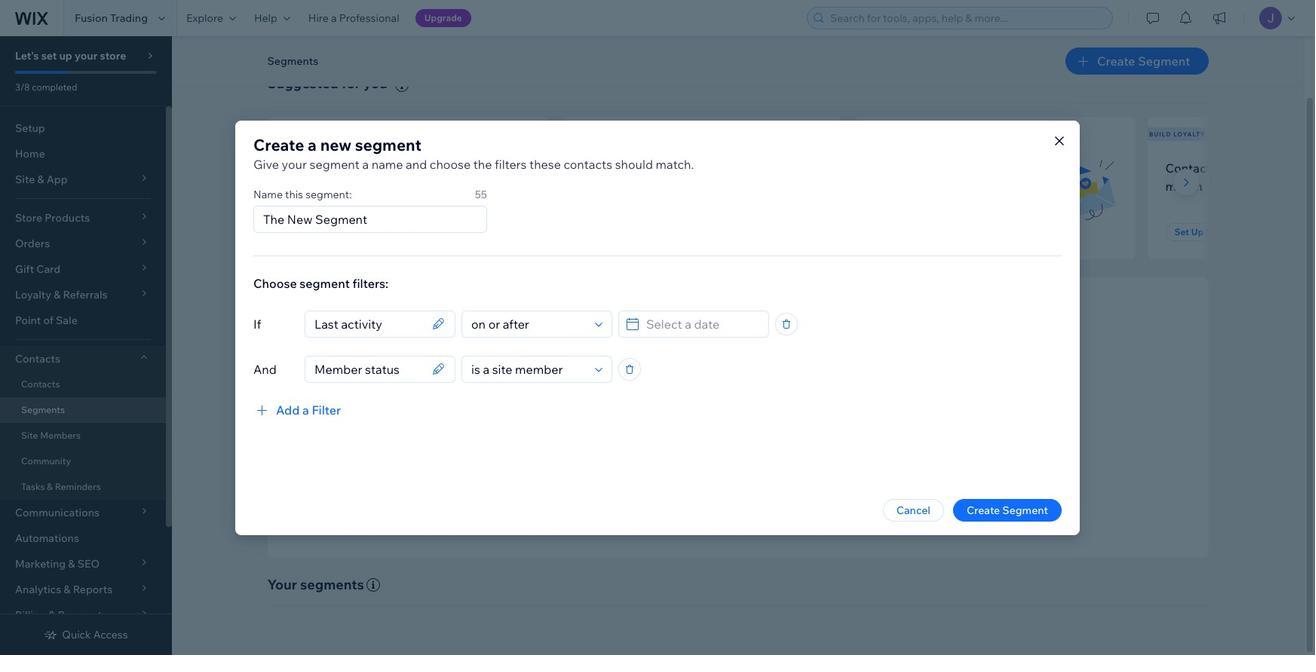 Task type: locate. For each thing, give the bounding box(es) containing it.
a left name
[[362, 157, 369, 172]]

new inside new contacts who recently subscribed to your mailing list
[[286, 161, 311, 176]]

let's set up your store
[[15, 49, 126, 63]]

2 horizontal spatial create
[[1098, 54, 1136, 69]]

add
[[276, 402, 300, 418]]

suggested for you
[[267, 75, 388, 92]]

segments up site members
[[21, 404, 65, 416]]

your right to
[[366, 179, 392, 194]]

contacts down point of sale
[[15, 352, 60, 366]]

set up segment button down segment:
[[286, 223, 374, 241]]

to
[[352, 179, 363, 194]]

set up segment button
[[286, 223, 374, 241], [1166, 223, 1255, 241]]

1 horizontal spatial create segment
[[1098, 54, 1191, 69]]

1 horizontal spatial segments
[[267, 54, 318, 68]]

contacts for contacts link
[[21, 379, 60, 390]]

explore
[[186, 11, 223, 25]]

create a new segment give your segment a name and choose the filters these contacts should match.
[[253, 135, 694, 172]]

a inside add a filter button
[[302, 402, 309, 418]]

segment:
[[306, 187, 352, 201]]

0 horizontal spatial create segment
[[967, 504, 1049, 517]]

professional
[[339, 11, 400, 25]]

&
[[47, 481, 53, 493]]

1 vertical spatial create segment
[[967, 504, 1049, 517]]

1 horizontal spatial your
[[282, 157, 307, 172]]

contacts down contacts "popup button"
[[21, 379, 60, 390]]

who inside new contacts who recently subscribed to your mailing list
[[366, 161, 390, 176]]

your inside create a new segment give your segment a name and choose the filters these contacts should match.
[[282, 157, 307, 172]]

segments
[[267, 54, 318, 68], [21, 404, 65, 416]]

upgrade
[[424, 12, 462, 23]]

0 vertical spatial create segment
[[1098, 54, 1191, 69]]

a
[[331, 11, 337, 25], [308, 135, 317, 154], [362, 157, 369, 172], [1247, 161, 1254, 176], [658, 179, 665, 194], [302, 402, 309, 418]]

point of sale
[[15, 314, 78, 327]]

with
[[1220, 161, 1245, 176]]

create segment
[[1098, 54, 1191, 69], [967, 504, 1049, 517]]

build
[[1150, 130, 1172, 138]]

completed
[[32, 81, 77, 93]]

1 vertical spatial contacts
[[15, 352, 60, 366]]

home
[[15, 147, 45, 161]]

segments inside button
[[267, 54, 318, 68]]

hire a professional
[[308, 11, 400, 25]]

0 vertical spatial contacts
[[1166, 161, 1218, 176]]

list containing new contacts who recently subscribed to your mailing list
[[264, 117, 1316, 260]]

0 horizontal spatial create segment button
[[953, 499, 1062, 522]]

a inside potential customers who haven't made a purchase yet
[[658, 179, 665, 194]]

2 set up segment button from the left
[[1166, 223, 1255, 241]]

access
[[93, 628, 128, 642]]

1 horizontal spatial create
[[967, 504, 1000, 517]]

loyalty
[[1174, 130, 1206, 138]]

2 vertical spatial contacts
[[21, 379, 60, 390]]

contacts down new
[[314, 161, 363, 176]]

and
[[253, 362, 277, 377]]

set up segment down segment:
[[295, 226, 365, 238]]

up
[[311, 226, 324, 238], [1192, 226, 1204, 238]]

1 vertical spatial create
[[253, 135, 304, 154]]

members
[[40, 430, 81, 441]]

list
[[264, 117, 1316, 260]]

set up segment down contacts with a birthday th
[[1175, 226, 1246, 238]]

1 horizontal spatial create segment button
[[1066, 48, 1209, 75]]

birthday
[[1257, 161, 1305, 176]]

contacts with a birthday th
[[1166, 161, 1316, 194]]

0 vertical spatial segments
[[267, 54, 318, 68]]

potential
[[579, 161, 630, 176]]

filters:
[[353, 276, 389, 291]]

cancel button
[[883, 499, 944, 522]]

0 horizontal spatial create
[[253, 135, 304, 154]]

new up give
[[269, 130, 286, 138]]

new for new contacts who recently subscribed to your mailing list
[[286, 161, 311, 176]]

segment up name
[[355, 135, 422, 154]]

0 horizontal spatial contacts
[[314, 161, 363, 176]]

site members
[[21, 430, 81, 441]]

2 set from the left
[[1175, 226, 1190, 238]]

segment
[[1138, 54, 1191, 69], [326, 226, 365, 238], [1206, 226, 1246, 238], [1003, 504, 1049, 517]]

site
[[21, 430, 38, 441]]

new contacts who recently subscribed to your mailing list
[[286, 161, 456, 194]]

1 vertical spatial your
[[282, 157, 307, 172]]

segments up suggested
[[267, 54, 318, 68]]

sidebar element
[[0, 36, 172, 656]]

1 vertical spatial new
[[286, 161, 311, 176]]

0 horizontal spatial your
[[75, 49, 98, 63]]

who
[[366, 161, 390, 176], [695, 161, 719, 176]]

1 vertical spatial create segment button
[[953, 499, 1062, 522]]

up down segment:
[[311, 226, 324, 238]]

create segment button
[[1066, 48, 1209, 75], [953, 499, 1062, 522]]

a inside contacts with a birthday th
[[1247, 161, 1254, 176]]

your right give
[[282, 157, 307, 172]]

Select an option field
[[467, 356, 591, 382]]

1 horizontal spatial contacts
[[564, 157, 613, 172]]

a right add
[[302, 402, 309, 418]]

who up the purchase
[[695, 161, 719, 176]]

0 horizontal spatial set
[[295, 226, 309, 238]]

segment left filters:
[[300, 276, 350, 291]]

fusion
[[75, 11, 108, 25]]

subscribers
[[288, 130, 340, 138]]

0 vertical spatial new
[[269, 130, 286, 138]]

0 vertical spatial create segment button
[[1066, 48, 1209, 75]]

0 horizontal spatial set up segment button
[[286, 223, 374, 241]]

None field
[[310, 311, 428, 337], [310, 356, 428, 382], [310, 311, 428, 337], [310, 356, 428, 382]]

segment
[[355, 135, 422, 154], [310, 157, 360, 172], [300, 276, 350, 291]]

0 horizontal spatial who
[[366, 161, 390, 176]]

the
[[474, 157, 492, 172]]

should
[[615, 157, 653, 172]]

a right with
[[1247, 161, 1254, 176]]

your
[[75, 49, 98, 63], [282, 157, 307, 172], [366, 179, 392, 194]]

new up subscribed
[[286, 161, 311, 176]]

trading
[[110, 11, 148, 25]]

your right up
[[75, 49, 98, 63]]

1 horizontal spatial up
[[1192, 226, 1204, 238]]

0 horizontal spatial segments
[[21, 404, 65, 416]]

1 horizontal spatial set up segment button
[[1166, 223, 1255, 241]]

segment down new
[[310, 157, 360, 172]]

2 horizontal spatial your
[[366, 179, 392, 194]]

2 who from the left
[[695, 161, 719, 176]]

recently
[[393, 161, 439, 176]]

1 vertical spatial segment
[[310, 157, 360, 172]]

a right hire
[[331, 11, 337, 25]]

a down customers
[[658, 179, 665, 194]]

2 vertical spatial your
[[366, 179, 392, 194]]

1 horizontal spatial who
[[695, 161, 719, 176]]

set up segment button down contacts with a birthday th
[[1166, 223, 1255, 241]]

1 horizontal spatial set
[[1175, 226, 1190, 238]]

who left recently
[[366, 161, 390, 176]]

who inside potential customers who haven't made a purchase yet
[[695, 161, 719, 176]]

segments link
[[0, 398, 166, 423]]

if
[[253, 316, 261, 332]]

segments inside sidebar element
[[21, 404, 65, 416]]

up down contacts with a birthday th
[[1192, 226, 1204, 238]]

0 horizontal spatial set up segment
[[295, 226, 365, 238]]

quick access
[[62, 628, 128, 642]]

contacts
[[1166, 161, 1218, 176], [15, 352, 60, 366], [21, 379, 60, 390]]

tasks & reminders link
[[0, 474, 166, 500]]

sale
[[56, 314, 78, 327]]

0 vertical spatial your
[[75, 49, 98, 63]]

0 vertical spatial create
[[1098, 54, 1136, 69]]

upgrade button
[[415, 9, 471, 27]]

customers
[[632, 161, 692, 176]]

1 who from the left
[[366, 161, 390, 176]]

setup link
[[0, 115, 166, 141]]

1 up from the left
[[311, 226, 324, 238]]

contacts inside "popup button"
[[15, 352, 60, 366]]

Select a date field
[[642, 311, 764, 337]]

1 vertical spatial segments
[[21, 404, 65, 416]]

of
[[43, 314, 53, 327]]

0 horizontal spatial up
[[311, 226, 324, 238]]

point
[[15, 314, 41, 327]]

contacts down the loyalty
[[1166, 161, 1218, 176]]

1 horizontal spatial set up segment
[[1175, 226, 1246, 238]]

contacts up haven't on the top left of page
[[564, 157, 613, 172]]

2 vertical spatial create
[[967, 504, 1000, 517]]



Task type: describe. For each thing, give the bounding box(es) containing it.
list
[[439, 179, 456, 194]]

segments for the segments link
[[21, 404, 65, 416]]

filter
[[312, 402, 341, 418]]

you
[[364, 75, 388, 92]]

Choose a condition field
[[467, 311, 591, 337]]

2 vertical spatial segment
[[300, 276, 350, 291]]

automations link
[[0, 526, 166, 551]]

tasks & reminders
[[21, 481, 101, 493]]

suggested
[[267, 75, 339, 92]]

tasks
[[21, 481, 45, 493]]

2 up from the left
[[1192, 226, 1204, 238]]

quick access button
[[44, 628, 128, 642]]

for
[[342, 75, 361, 92]]

3/8
[[15, 81, 30, 93]]

2 set up segment from the left
[[1175, 226, 1246, 238]]

your inside sidebar element
[[75, 49, 98, 63]]

hire a professional link
[[299, 0, 409, 36]]

contacts inside new contacts who recently subscribed to your mailing list
[[314, 161, 363, 176]]

segments button
[[260, 50, 326, 72]]

choose
[[253, 276, 297, 291]]

1 set from the left
[[295, 226, 309, 238]]

contacts link
[[0, 372, 166, 398]]

Name this segment: field
[[259, 206, 482, 232]]

potential customers who haven't made a purchase yet
[[579, 161, 740, 194]]

th
[[1307, 161, 1316, 176]]

filters
[[495, 157, 527, 172]]

point of sale link
[[0, 308, 166, 333]]

name
[[253, 187, 283, 201]]

create inside create a new segment give your segment a name and choose the filters these contacts should match.
[[253, 135, 304, 154]]

subscribed
[[286, 179, 349, 194]]

contacts button
[[0, 346, 166, 372]]

cancel
[[897, 504, 931, 517]]

made
[[623, 179, 655, 194]]

contacts inside contacts with a birthday th
[[1166, 161, 1218, 176]]

give
[[253, 157, 279, 172]]

name this segment:
[[253, 187, 352, 201]]

site members link
[[0, 423, 166, 449]]

new for new subscribers
[[269, 130, 286, 138]]

help button
[[245, 0, 299, 36]]

match.
[[656, 157, 694, 172]]

set
[[41, 49, 57, 63]]

quick
[[62, 628, 91, 642]]

store
[[100, 49, 126, 63]]

55
[[475, 187, 487, 201]]

automations
[[15, 532, 79, 545]]

these
[[530, 157, 561, 172]]

yet
[[723, 179, 740, 194]]

setup
[[15, 121, 45, 135]]

community
[[21, 456, 71, 467]]

your segments
[[267, 576, 364, 594]]

this
[[285, 187, 303, 201]]

up
[[59, 49, 72, 63]]

new subscribers
[[269, 130, 340, 138]]

1 set up segment button from the left
[[286, 223, 374, 241]]

add a filter
[[276, 402, 341, 418]]

hire
[[308, 11, 329, 25]]

segments for segments button
[[267, 54, 318, 68]]

mailing
[[394, 179, 436, 194]]

segments
[[300, 576, 364, 594]]

a left new
[[308, 135, 317, 154]]

3/8 completed
[[15, 81, 77, 93]]

a inside hire a professional link
[[331, 11, 337, 25]]

contacts inside create a new segment give your segment a name and choose the filters these contacts should match.
[[564, 157, 613, 172]]

purchase
[[667, 179, 720, 194]]

community link
[[0, 449, 166, 474]]

choose segment filters:
[[253, 276, 389, 291]]

haven't
[[579, 179, 620, 194]]

create segment button for cancel
[[953, 499, 1062, 522]]

add a filter button
[[253, 401, 341, 419]]

let's
[[15, 49, 39, 63]]

home link
[[0, 141, 166, 167]]

new
[[320, 135, 352, 154]]

contacts for contacts "popup button"
[[15, 352, 60, 366]]

choose
[[430, 157, 471, 172]]

your inside new contacts who recently subscribed to your mailing list
[[366, 179, 392, 194]]

your
[[267, 576, 297, 594]]

1 set up segment from the left
[[295, 226, 365, 238]]

reminders
[[55, 481, 101, 493]]

name
[[372, 157, 403, 172]]

0 vertical spatial segment
[[355, 135, 422, 154]]

Search for tools, apps, help & more... field
[[826, 8, 1108, 29]]

build loyalty
[[1150, 130, 1206, 138]]

who for purchase
[[695, 161, 719, 176]]

who for your
[[366, 161, 390, 176]]

create segment button for segments
[[1066, 48, 1209, 75]]

and
[[406, 157, 427, 172]]

fusion trading
[[75, 11, 148, 25]]

help
[[254, 11, 277, 25]]



Task type: vqa. For each thing, say whether or not it's contained in the screenshot.
the right communication 'link'
no



